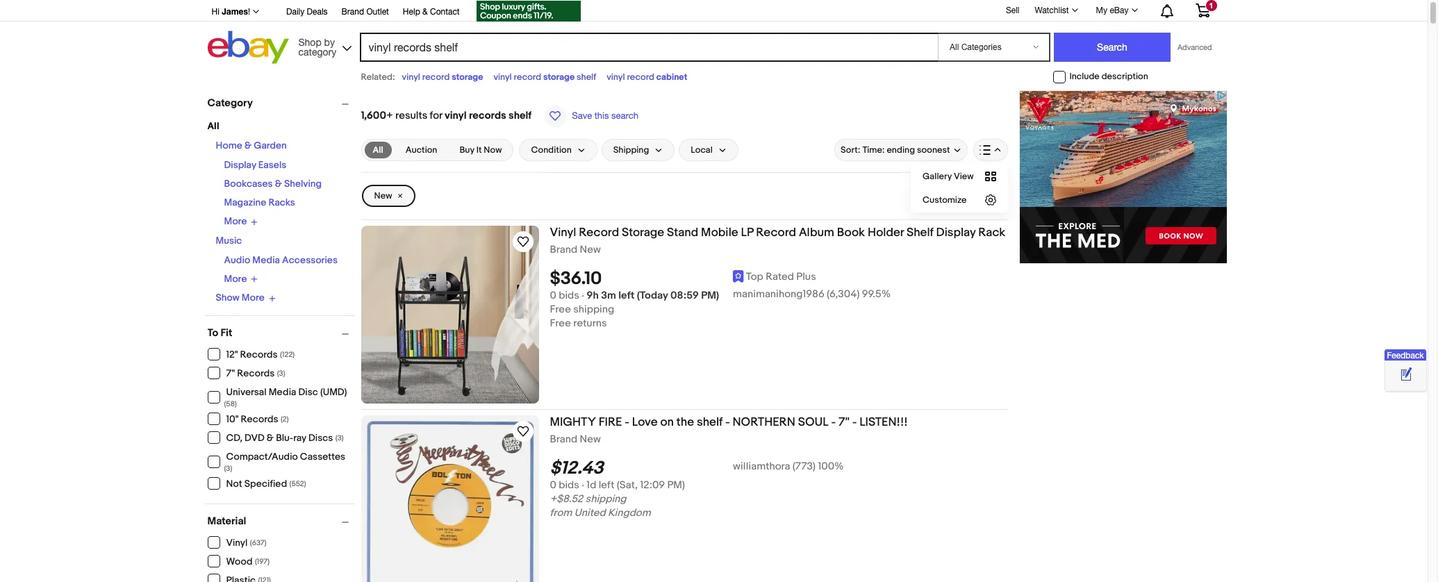 Task type: describe. For each thing, give the bounding box(es) containing it.
(sat,
[[617, 479, 638, 492]]

0 vertical spatial all
[[207, 120, 219, 132]]

stand
[[667, 226, 699, 240]]

0 bids · 9h 3m left (today 08:59 pm)
[[550, 289, 719, 302]]

vinyl record storage shelf
[[494, 72, 596, 83]]

all inside main content
[[373, 145, 383, 156]]

wood (197)
[[226, 556, 270, 568]]

2 - from the left
[[726, 416, 730, 429]]

on
[[660, 416, 674, 429]]

holder
[[868, 226, 904, 240]]

storage for vinyl record storage
[[452, 72, 483, 83]]

magazine racks link
[[224, 197, 295, 208]]

(552)
[[289, 480, 306, 489]]

7''
[[839, 416, 850, 429]]

& inside the "display easels bookcases & shelving magazine racks"
[[275, 178, 282, 190]]

(637)
[[250, 539, 267, 548]]

category
[[298, 46, 337, 57]]

customize
[[923, 195, 967, 206]]

new inside vinyl record storage stand mobile lp record album book holder shelf display rack brand new
[[580, 243, 601, 256]]

returns
[[574, 317, 607, 330]]

album
[[799, 226, 835, 240]]

mobile
[[701, 226, 739, 240]]

rack
[[979, 226, 1006, 240]]

mighty fire - love on the shelf -  northern soul  - 7'' - listen!!! image
[[361, 417, 539, 582]]

vinyl for (637)
[[226, 537, 248, 549]]

brand inside account navigation
[[342, 7, 364, 17]]

auction link
[[397, 142, 446, 158]]

new inside mighty fire - love on the shelf -  northern soul  - 7'' - listen!!! brand new
[[580, 433, 601, 446]]

help & contact
[[403, 7, 460, 17]]

top rated plus
[[746, 270, 816, 284]]

my ebay
[[1096, 6, 1129, 15]]

vinyl record cabinet
[[607, 72, 688, 83]]

accessories
[[282, 254, 338, 266]]

All selected text field
[[373, 144, 383, 156]]

save this search button
[[540, 104, 643, 128]]

united
[[574, 507, 606, 520]]

feedback
[[1387, 351, 1424, 361]]

1 free from the top
[[550, 303, 571, 316]]

home & garden
[[216, 140, 287, 152]]

display easels bookcases & shelving magazine racks
[[224, 159, 322, 208]]

3m
[[601, 289, 616, 302]]

storage
[[622, 226, 665, 240]]

sort: time: ending soonest
[[841, 145, 950, 156]]

include
[[1070, 71, 1100, 82]]

media for audio
[[252, 254, 280, 266]]

lp
[[741, 226, 754, 240]]

99.5%
[[862, 288, 891, 301]]

(3) inside cd, dvd & blu-ray discs (3)
[[336, 434, 344, 443]]

show more button
[[216, 292, 276, 304]]

100%
[[818, 460, 844, 473]]

bids inside williamthora (773) 100% 0 bids · 1d left (sat, 12:09 pm) +$8.52 shipping from united kingdom
[[559, 479, 579, 492]]

music
[[216, 235, 242, 246]]

0 vertical spatial shelf
[[577, 72, 596, 83]]

buy
[[460, 145, 475, 156]]

shop by category banner
[[204, 0, 1221, 67]]

2 free from the top
[[550, 317, 571, 330]]

(2)
[[281, 415, 289, 424]]

$12.43
[[550, 458, 604, 480]]

Search for anything text field
[[362, 34, 935, 60]]

condition button
[[519, 139, 597, 161]]

sell link
[[1000, 5, 1026, 15]]

deals
[[307, 7, 328, 17]]

vinyl record storage stand mobile lp record album book holder shelf display rack image
[[361, 226, 539, 404]]

mighty fire - love on the shelf -  northern soul  - 7'' - listen!!! link
[[550, 416, 1008, 434]]

save this search
[[572, 110, 639, 121]]

williamthora
[[733, 460, 791, 473]]

material
[[207, 515, 246, 528]]

shelf for records
[[509, 109, 532, 122]]

none submit inside shop by category banner
[[1054, 33, 1171, 62]]

love
[[632, 416, 658, 429]]

watch vinyl record storage stand mobile lp record album book holder shelf display rack image
[[515, 234, 531, 250]]

save
[[572, 110, 592, 121]]

listen!!!
[[860, 416, 908, 429]]

show more
[[216, 292, 265, 304]]

brand outlet
[[342, 7, 389, 17]]

daily deals link
[[286, 5, 328, 20]]

cassettes
[[300, 451, 345, 462]]

vinyl right for
[[445, 109, 467, 122]]

my ebay link
[[1089, 2, 1144, 19]]

vinyl for vinyl record cabinet
[[607, 72, 625, 83]]

soul
[[798, 416, 829, 429]]

shop by category
[[298, 36, 337, 57]]

fire
[[599, 416, 622, 429]]

12:09
[[640, 479, 665, 492]]

(122)
[[280, 350, 295, 359]]

compact/audio
[[226, 451, 298, 462]]

& right home
[[245, 140, 252, 152]]

& left blu-
[[267, 432, 274, 444]]

0 vertical spatial new
[[374, 190, 392, 202]]

vinyl for vinyl record storage
[[402, 72, 420, 83]]

record for vinyl record storage shelf
[[514, 72, 541, 83]]

10" records (2)
[[226, 414, 289, 425]]

more inside show more 'button'
[[242, 292, 265, 304]]

it
[[476, 145, 482, 156]]

local button
[[679, 139, 739, 161]]

1 record from the left
[[579, 226, 619, 240]]

hi james !
[[212, 6, 250, 17]]

buy it now link
[[451, 142, 510, 158]]

time:
[[863, 145, 885, 156]]

display inside vinyl record storage stand mobile lp record album book holder shelf display rack brand new
[[936, 226, 976, 240]]

media for universal
[[269, 386, 296, 398]]

(197)
[[255, 557, 270, 566]]

1 bids from the top
[[559, 289, 579, 302]]

vinyl for record
[[550, 226, 576, 240]]

plus
[[797, 270, 816, 284]]

12"
[[226, 349, 238, 361]]

+
[[386, 109, 393, 122]]

(773)
[[793, 460, 816, 473]]

brand inside vinyl record storage stand mobile lp record album book holder shelf display rack brand new
[[550, 243, 578, 256]]

top
[[746, 270, 764, 284]]

advertisement region
[[1019, 90, 1228, 264]]

0 inside williamthora (773) 100% 0 bids · 1d left (sat, 12:09 pm) +$8.52 shipping from united kingdom
[[550, 479, 557, 492]]

records for 10" records
[[241, 414, 278, 425]]

bookcases & shelving link
[[224, 178, 322, 190]]

!
[[248, 7, 250, 17]]

record for vinyl record storage
[[422, 72, 450, 83]]

display inside the "display easels bookcases & shelving magazine racks"
[[224, 159, 256, 171]]

vinyl record storage stand mobile lp record album book holder shelf display rack link
[[550, 226, 1008, 244]]

& inside account navigation
[[423, 7, 428, 17]]

0 vertical spatial pm)
[[701, 289, 719, 302]]

0 vertical spatial left
[[619, 289, 635, 302]]

outlet
[[367, 7, 389, 17]]

account navigation
[[204, 0, 1221, 24]]



Task type: vqa. For each thing, say whether or not it's contained in the screenshot.
"year" on the left of page
no



Task type: locate. For each thing, give the bounding box(es) containing it.
1 horizontal spatial record
[[514, 72, 541, 83]]

- right fire
[[625, 416, 630, 429]]

vinyl record storage
[[402, 72, 483, 83]]

(3) for compact/audio cassettes
[[224, 464, 232, 473]]

1 horizontal spatial (3)
[[277, 369, 285, 378]]

1 vertical spatial brand
[[550, 243, 578, 256]]

shelf right the records
[[509, 109, 532, 122]]

1 horizontal spatial vinyl
[[550, 226, 576, 240]]

2 record from the left
[[514, 72, 541, 83]]

local
[[691, 145, 713, 156]]

0 vertical spatial (3)
[[277, 369, 285, 378]]

vinyl
[[402, 72, 420, 83], [494, 72, 512, 83], [607, 72, 625, 83], [445, 109, 467, 122]]

- left northern
[[726, 416, 730, 429]]

shelf
[[577, 72, 596, 83], [509, 109, 532, 122], [697, 416, 723, 429]]

brand down mighty
[[550, 433, 578, 446]]

7"
[[226, 368, 235, 379]]

sell
[[1006, 5, 1020, 15]]

0 vertical spatial bids
[[559, 289, 579, 302]]

08:59
[[671, 289, 699, 302]]

1 vertical spatial left
[[599, 479, 615, 492]]

condition
[[531, 145, 572, 156]]

specified
[[244, 478, 287, 490]]

to fit button
[[207, 326, 355, 339]]

2 vertical spatial new
[[580, 433, 601, 446]]

shelf right the
[[697, 416, 723, 429]]

record
[[579, 226, 619, 240], [756, 226, 796, 240]]

&
[[423, 7, 428, 17], [245, 140, 252, 152], [275, 178, 282, 190], [267, 432, 274, 444]]

vinyl right related:
[[402, 72, 420, 83]]

shop
[[298, 36, 322, 48]]

0 vertical spatial vinyl
[[550, 226, 576, 240]]

0 horizontal spatial record
[[579, 226, 619, 240]]

category button
[[207, 97, 355, 110]]

0 vertical spatial brand
[[342, 7, 364, 17]]

to fit
[[207, 326, 232, 339]]

to
[[207, 326, 218, 339]]

2 bids from the top
[[559, 479, 579, 492]]

vinyl record storage stand mobile lp record album book holder shelf display rack heading
[[550, 226, 1006, 240]]

3 - from the left
[[832, 416, 836, 429]]

audio media accessories link
[[224, 254, 338, 266]]

12" records (122)
[[226, 349, 295, 361]]

fit
[[221, 326, 232, 339]]

2 0 from the top
[[550, 479, 557, 492]]

0 horizontal spatial (3)
[[224, 464, 232, 473]]

1 vertical spatial all
[[373, 145, 383, 156]]

vinyl up the records
[[494, 72, 512, 83]]

(6,304)
[[827, 288, 860, 301]]

free left returns
[[550, 317, 571, 330]]

cabinet
[[657, 72, 688, 83]]

left inside williamthora (773) 100% 0 bids · 1d left (sat, 12:09 pm) +$8.52 shipping from united kingdom
[[599, 479, 615, 492]]

· left 1d
[[582, 479, 584, 492]]

- left 7''
[[832, 416, 836, 429]]

display up bookcases
[[224, 159, 256, 171]]

1 · from the top
[[582, 289, 584, 302]]

& up the racks
[[275, 178, 282, 190]]

1 vertical spatial shelf
[[509, 109, 532, 122]]

more right show
[[242, 292, 265, 304]]

magazine
[[224, 197, 266, 208]]

wood
[[226, 556, 253, 568]]

records down 12" records (122)
[[237, 368, 275, 379]]

left right 1d
[[599, 479, 615, 492]]

media inside universal media disc (umd) (58)
[[269, 386, 296, 398]]

hi
[[212, 7, 219, 17]]

(3) up not at left bottom
[[224, 464, 232, 473]]

1 vertical spatial shipping
[[586, 493, 626, 506]]

now
[[484, 145, 502, 156]]

1 horizontal spatial left
[[619, 289, 635, 302]]

northern
[[733, 416, 796, 429]]

universal media disc (umd) (58)
[[224, 386, 347, 408]]

free down $36.10
[[550, 303, 571, 316]]

1 vertical spatial (3)
[[336, 434, 344, 443]]

2 vertical spatial more
[[242, 292, 265, 304]]

-
[[625, 416, 630, 429], [726, 416, 730, 429], [832, 416, 836, 429], [853, 416, 857, 429]]

shipping down 9h
[[574, 303, 614, 316]]

media right audio
[[252, 254, 280, 266]]

0 horizontal spatial all
[[207, 120, 219, 132]]

garden
[[254, 140, 287, 152]]

easels
[[258, 159, 287, 171]]

2 record from the left
[[756, 226, 796, 240]]

1 vertical spatial pm)
[[667, 479, 685, 492]]

bookcases
[[224, 178, 273, 190]]

(3) inside 'compact/audio cassettes (3)'
[[224, 464, 232, 473]]

1 vertical spatial new
[[580, 243, 601, 256]]

media left disc at the left of page
[[269, 386, 296, 398]]

0 vertical spatial more
[[224, 216, 247, 227]]

10"
[[226, 414, 239, 425]]

2 vertical spatial brand
[[550, 433, 578, 446]]

williamthora (773) 100% 0 bids · 1d left (sat, 12:09 pm) +$8.52 shipping from united kingdom
[[550, 460, 844, 520]]

0 horizontal spatial left
[[599, 479, 615, 492]]

1 storage from the left
[[452, 72, 483, 83]]

new down all text box
[[374, 190, 392, 202]]

pm) right 12:09
[[667, 479, 685, 492]]

storage up the records
[[452, 72, 483, 83]]

watch mighty fire - love on the shelf -  northern soul  - 7'' - listen!!! image
[[515, 423, 531, 440]]

1 horizontal spatial pm)
[[701, 289, 719, 302]]

not
[[226, 478, 242, 490]]

pm) inside williamthora (773) 100% 0 bids · 1d left (sat, 12:09 pm) +$8.52 shipping from united kingdom
[[667, 479, 685, 492]]

1 vertical spatial 0
[[550, 479, 557, 492]]

0 horizontal spatial shelf
[[509, 109, 532, 122]]

1,600
[[361, 109, 386, 122]]

(3) down '(122)'
[[277, 369, 285, 378]]

shop by category button
[[292, 31, 355, 61]]

1 link
[[1187, 0, 1219, 20]]

- right 7''
[[853, 416, 857, 429]]

0 vertical spatial more button
[[224, 215, 258, 228]]

more button up "show more"
[[224, 273, 258, 285]]

record
[[422, 72, 450, 83], [514, 72, 541, 83], [627, 72, 655, 83]]

manimanihong1986 (6,304) 99.5% free shipping free returns
[[550, 288, 891, 330]]

records up dvd
[[241, 414, 278, 425]]

listing options selector. list view selected. image
[[980, 145, 1002, 156]]

1 horizontal spatial all
[[373, 145, 383, 156]]

0 left 9h
[[550, 289, 557, 302]]

more down audio
[[224, 273, 247, 285]]

gallery view link
[[912, 165, 1007, 188]]

new up $36.10
[[580, 243, 601, 256]]

buy it now
[[460, 145, 502, 156]]

1 vertical spatial media
[[269, 386, 296, 398]]

record down search for anything text box
[[627, 72, 655, 83]]

1 vertical spatial records
[[237, 368, 275, 379]]

audio media accessories
[[224, 254, 338, 266]]

3 record from the left
[[627, 72, 655, 83]]

left right 3m
[[619, 289, 635, 302]]

sort:
[[841, 145, 861, 156]]

new
[[374, 190, 392, 202], [580, 243, 601, 256], [580, 433, 601, 446]]

mighty
[[550, 416, 596, 429]]

record up for
[[422, 72, 450, 83]]

0 horizontal spatial display
[[224, 159, 256, 171]]

0 up +$8.52
[[550, 479, 557, 492]]

mighty fire - love on the shelf -  northern soul  - 7'' - listen!!! brand new
[[550, 416, 908, 446]]

pm)
[[701, 289, 719, 302], [667, 479, 685, 492]]

shelf
[[907, 226, 934, 240]]

vinyl right watch vinyl record storage stand mobile lp record album book holder shelf display rack 'icon' at the top of the page
[[550, 226, 576, 240]]

shipping inside manimanihong1986 (6,304) 99.5% free shipping free returns
[[574, 303, 614, 316]]

universal
[[226, 386, 267, 398]]

brand up $36.10
[[550, 243, 578, 256]]

book
[[837, 226, 865, 240]]

shelving
[[284, 178, 322, 190]]

2 vertical spatial shelf
[[697, 416, 723, 429]]

get the coupon image
[[477, 1, 581, 22]]

my
[[1096, 6, 1108, 15]]

0 vertical spatial free
[[550, 303, 571, 316]]

1 record from the left
[[422, 72, 450, 83]]

shelf for the
[[697, 416, 723, 429]]

shelf up save
[[577, 72, 596, 83]]

james
[[222, 6, 248, 17]]

1 0 from the top
[[550, 289, 557, 302]]

& right help at the left of page
[[423, 7, 428, 17]]

1 vertical spatial vinyl
[[226, 537, 248, 549]]

vinyl up search
[[607, 72, 625, 83]]

records for 7" records
[[237, 368, 275, 379]]

the
[[677, 416, 694, 429]]

all up home
[[207, 120, 219, 132]]

view
[[954, 171, 974, 182]]

main content
[[361, 90, 1008, 582]]

audio
[[224, 254, 250, 266]]

record for vinyl record cabinet
[[627, 72, 655, 83]]

new down mighty
[[580, 433, 601, 446]]

record down the get the coupon image
[[514, 72, 541, 83]]

more button
[[224, 215, 258, 228], [224, 273, 258, 285]]

help
[[403, 7, 420, 17]]

shipping
[[613, 145, 649, 156]]

2 horizontal spatial shelf
[[697, 416, 723, 429]]

1 vertical spatial free
[[550, 317, 571, 330]]

records up 7" records (3)
[[240, 349, 278, 361]]

0 horizontal spatial storage
[[452, 72, 483, 83]]

daily
[[286, 7, 305, 17]]

record right lp
[[756, 226, 796, 240]]

more up music link
[[224, 216, 247, 227]]

new link
[[362, 185, 416, 207]]

2 more button from the top
[[224, 273, 258, 285]]

bids left 9h
[[559, 289, 579, 302]]

brand inside mighty fire - love on the shelf -  northern soul  - 7'' - listen!!! brand new
[[550, 433, 578, 446]]

0 horizontal spatial pm)
[[667, 479, 685, 492]]

vinyl for vinyl record storage shelf
[[494, 72, 512, 83]]

this
[[595, 110, 609, 121]]

storage for vinyl record storage shelf
[[543, 72, 575, 83]]

vinyl up wood
[[226, 537, 248, 549]]

top rated plus image
[[733, 270, 744, 283]]

2 storage from the left
[[543, 72, 575, 83]]

1 horizontal spatial shelf
[[577, 72, 596, 83]]

pm) right 08:59
[[701, 289, 719, 302]]

vinyl (637)
[[226, 537, 267, 549]]

0 vertical spatial 0
[[550, 289, 557, 302]]

display down customize button
[[936, 226, 976, 240]]

· left 9h
[[582, 289, 584, 302]]

1 vertical spatial more button
[[224, 273, 258, 285]]

rated
[[766, 270, 794, 284]]

records
[[469, 109, 506, 122]]

cd,
[[226, 432, 243, 444]]

2 vertical spatial (3)
[[224, 464, 232, 473]]

0 vertical spatial media
[[252, 254, 280, 266]]

all down the 1,600
[[373, 145, 383, 156]]

(58)
[[224, 399, 237, 408]]

vinyl inside vinyl record storage stand mobile lp record album book holder shelf display rack brand new
[[550, 226, 576, 240]]

record left the storage
[[579, 226, 619, 240]]

(3) right discs
[[336, 434, 344, 443]]

daily deals
[[286, 7, 328, 17]]

1 vertical spatial more
[[224, 273, 247, 285]]

4 - from the left
[[853, 416, 857, 429]]

brand left outlet at the top of the page
[[342, 7, 364, 17]]

1 vertical spatial ·
[[582, 479, 584, 492]]

2 vertical spatial records
[[241, 414, 278, 425]]

0 vertical spatial display
[[224, 159, 256, 171]]

more button down magazine
[[224, 215, 258, 228]]

shipping inside williamthora (773) 100% 0 bids · 1d left (sat, 12:09 pm) +$8.52 shipping from united kingdom
[[586, 493, 626, 506]]

2 · from the top
[[582, 479, 584, 492]]

None submit
[[1054, 33, 1171, 62]]

more for 2nd more button from the top of the page
[[224, 273, 247, 285]]

·
[[582, 289, 584, 302], [582, 479, 584, 492]]

(3) inside 7" records (3)
[[277, 369, 285, 378]]

1 vertical spatial display
[[936, 226, 976, 240]]

1 horizontal spatial record
[[756, 226, 796, 240]]

storage up save
[[543, 72, 575, 83]]

mighty fire - love on the shelf -  northern soul  - 7'' - listen!!! heading
[[550, 416, 908, 429]]

include description
[[1070, 71, 1149, 82]]

shelf inside mighty fire - love on the shelf -  northern soul  - 7'' - listen!!! brand new
[[697, 416, 723, 429]]

1 vertical spatial bids
[[559, 479, 579, 492]]

1 horizontal spatial storage
[[543, 72, 575, 83]]

7" records (3)
[[226, 368, 285, 379]]

records for 12" records
[[240, 349, 278, 361]]

cd, dvd & blu-ray discs (3)
[[226, 432, 344, 444]]

gallery
[[923, 171, 952, 182]]

2 horizontal spatial record
[[627, 72, 655, 83]]

· inside williamthora (773) 100% 0 bids · 1d left (sat, 12:09 pm) +$8.52 shipping from united kingdom
[[582, 479, 584, 492]]

more for 1st more button
[[224, 216, 247, 227]]

0 horizontal spatial record
[[422, 72, 450, 83]]

1
[[1210, 1, 1214, 10]]

bids up +$8.52
[[559, 479, 579, 492]]

1 more button from the top
[[224, 215, 258, 228]]

help & contact link
[[403, 5, 460, 20]]

0 horizontal spatial vinyl
[[226, 537, 248, 549]]

main content containing $36.10
[[361, 90, 1008, 582]]

0 vertical spatial records
[[240, 349, 278, 361]]

category
[[207, 97, 253, 110]]

shipping down 1d
[[586, 493, 626, 506]]

0 vertical spatial shipping
[[574, 303, 614, 316]]

media
[[252, 254, 280, 266], [269, 386, 296, 398]]

1 horizontal spatial display
[[936, 226, 976, 240]]

(3) for 7" records
[[277, 369, 285, 378]]

2 horizontal spatial (3)
[[336, 434, 344, 443]]

0 vertical spatial ·
[[582, 289, 584, 302]]

1 - from the left
[[625, 416, 630, 429]]



